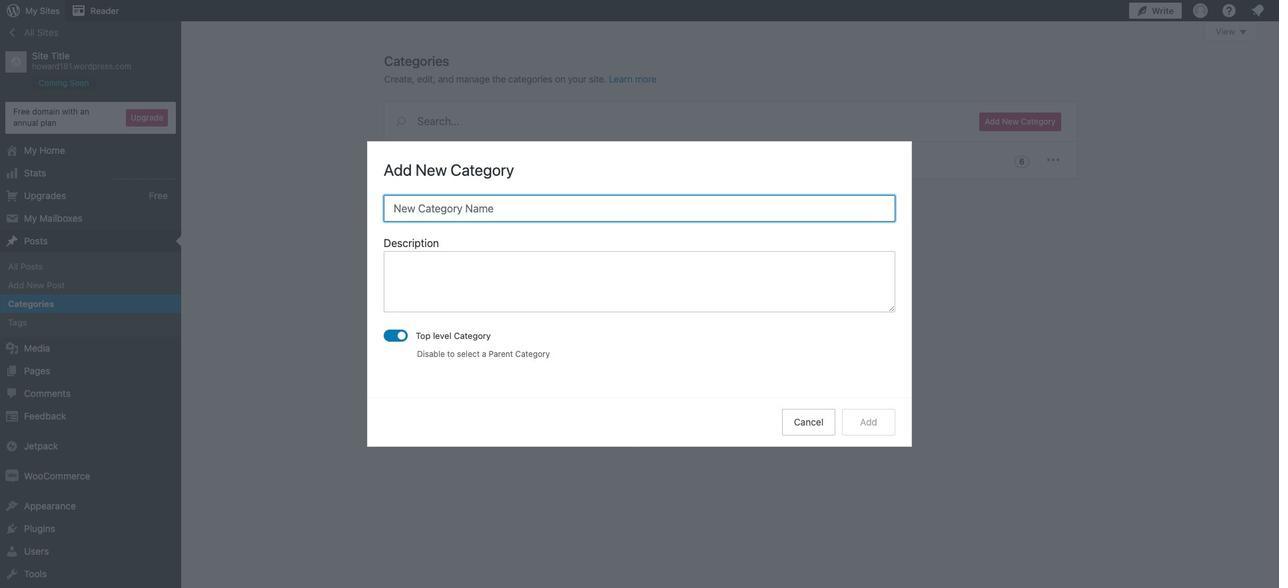 Task type: describe. For each thing, give the bounding box(es) containing it.
update your profile, personal settings, and more image
[[1193, 3, 1209, 19]]

toggle menu image
[[1045, 152, 1061, 168]]

highest hourly views 0 image
[[113, 170, 176, 179]]

manage your notifications image
[[1250, 3, 1266, 19]]

New Category Name text field
[[384, 195, 895, 222]]



Task type: vqa. For each thing, say whether or not it's contained in the screenshot.
the Highest hourly views 0 IMAGE
yes



Task type: locate. For each thing, give the bounding box(es) containing it.
closed image
[[1240, 30, 1247, 35]]

group
[[384, 235, 895, 317]]

main content
[[384, 21, 1258, 179]]

img image
[[5, 470, 19, 483]]

uncategorized image
[[394, 152, 410, 168]]

help image
[[1221, 3, 1237, 19]]

dialog
[[368, 142, 911, 446]]

None text field
[[384, 251, 895, 313]]

None search field
[[384, 102, 964, 141]]



